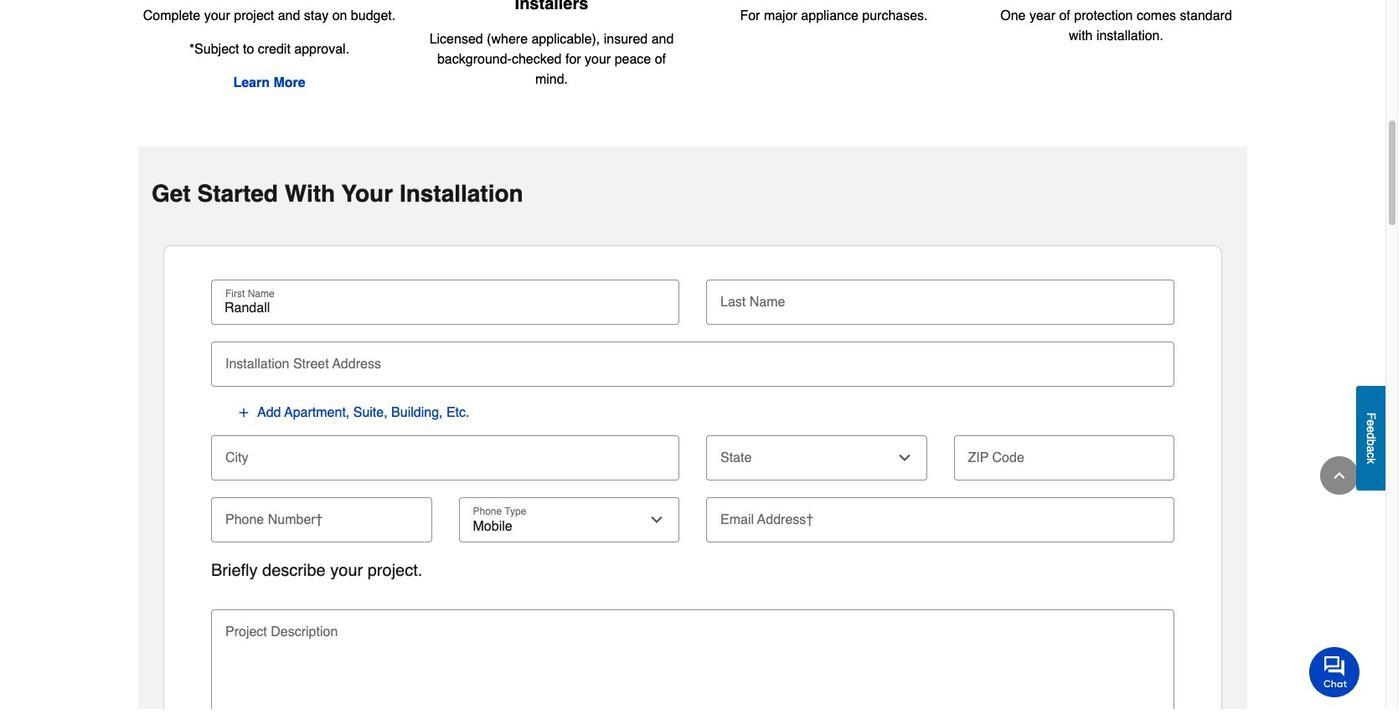 Task type: vqa. For each thing, say whether or not it's contained in the screenshot.
"Install" inside the Shop Lowe's for Your Installation Needs You can shop for tools, cabinet accessories and hardware at Lowe's. Installing kitchen cabinets can be quite demanding, so see our guide How to Install Kitchen Cabinets
no



Task type: describe. For each thing, give the bounding box(es) containing it.
scroll to top element
[[1320, 457, 1359, 495]]

address†
[[757, 513, 814, 528]]

k
[[1365, 459, 1378, 464]]

Phone Number† text field
[[218, 498, 425, 535]]

applicable),
[[532, 32, 600, 47]]

Project Description text field
[[218, 633, 1168, 707]]

purchases.
[[862, 8, 928, 23]]

stay
[[304, 8, 329, 24]]

insured
[[604, 32, 648, 47]]

project description
[[225, 625, 338, 640]]

credit
[[258, 42, 291, 57]]

f e e d b a c k button
[[1356, 386, 1386, 491]]

street
[[293, 357, 329, 372]]

complete
[[143, 8, 200, 24]]

on
[[332, 8, 347, 24]]

number†
[[268, 513, 323, 528]]

peace
[[615, 52, 651, 67]]

2 e from the top
[[1365, 427, 1378, 433]]

c
[[1365, 453, 1378, 459]]

for
[[565, 52, 581, 67]]

last name
[[720, 295, 785, 310]]

Email Address† text field
[[713, 498, 1168, 535]]

a
[[1365, 446, 1378, 453]]

0 vertical spatial and
[[278, 8, 300, 24]]

chevron up image
[[1331, 467, 1348, 484]]

more
[[273, 75, 305, 91]]

project
[[234, 8, 274, 24]]

suite,
[[353, 406, 388, 421]]

Last Name text field
[[713, 280, 1168, 317]]

standard
[[1180, 8, 1232, 24]]

chat invite button image
[[1309, 646, 1360, 698]]

code
[[992, 451, 1024, 466]]

your inside licensed (where applicable), insured and background-checked for your peace of mind.
[[585, 52, 611, 67]]

add apartment, suite, building, etc.
[[257, 406, 470, 421]]

protection
[[1074, 8, 1133, 24]]

started
[[197, 180, 278, 207]]

of inside the one year of protection comes standard with installation.
[[1059, 8, 1070, 24]]

add
[[257, 406, 281, 421]]

(where
[[487, 32, 528, 47]]

learn more
[[233, 75, 305, 91]]

Installation Street Address text field
[[218, 342, 1168, 379]]

add apartment, suite, building, etc. button
[[236, 404, 470, 422]]

zip
[[968, 451, 989, 466]]

background-
[[437, 52, 512, 67]]

ZIP Code text field
[[960, 436, 1168, 473]]

email
[[720, 513, 754, 528]]

licensed
[[429, 32, 483, 47]]

get started with your installation
[[152, 180, 523, 207]]

with
[[1069, 29, 1093, 44]]

get
[[152, 180, 191, 207]]

City text field
[[218, 436, 673, 473]]

name for first name
[[248, 288, 275, 300]]



Task type: locate. For each thing, give the bounding box(es) containing it.
of right peace
[[655, 52, 666, 67]]

b
[[1365, 440, 1378, 446]]

*subject
[[189, 42, 239, 57]]

0 horizontal spatial of
[[655, 52, 666, 67]]

budget.
[[351, 8, 396, 24]]

0 vertical spatial your
[[204, 8, 230, 24]]

building,
[[391, 406, 443, 421]]

learn more link
[[233, 75, 305, 91]]

for
[[740, 8, 760, 23]]

briefly
[[211, 561, 258, 581]]

your up *subject
[[204, 8, 230, 24]]

one year of protection comes standard with installation.
[[1000, 8, 1232, 44]]

project.
[[368, 561, 422, 581]]

etc.
[[446, 406, 470, 421]]

major
[[764, 8, 797, 23]]

last
[[720, 295, 746, 310]]

installation
[[399, 180, 523, 207], [225, 357, 289, 372]]

name
[[248, 288, 275, 300], [750, 295, 785, 310]]

1 vertical spatial of
[[655, 52, 666, 67]]

f e e d b a c k
[[1365, 413, 1378, 464]]

f
[[1365, 413, 1378, 420]]

describe
[[262, 561, 326, 581]]

1 vertical spatial and
[[651, 32, 674, 47]]

installation street address
[[225, 357, 381, 372]]

First Name text field
[[218, 300, 673, 317]]

project
[[225, 625, 267, 640]]

1 horizontal spatial and
[[651, 32, 674, 47]]

e
[[1365, 420, 1378, 427], [1365, 427, 1378, 433]]

1 e from the top
[[1365, 420, 1378, 427]]

apartment,
[[284, 406, 350, 421]]

for major appliance purchases.
[[740, 8, 928, 23]]

*subject to credit approval.
[[189, 42, 349, 57]]

your left the 'project.'
[[330, 561, 363, 581]]

briefly describe your project.
[[211, 561, 422, 581]]

0 vertical spatial of
[[1059, 8, 1070, 24]]

licensed (where applicable), insured and background-checked for your peace of mind.
[[429, 32, 674, 87]]

year
[[1029, 8, 1056, 24]]

name for last name
[[750, 295, 785, 310]]

address
[[332, 357, 381, 372]]

comes
[[1137, 8, 1176, 24]]

and
[[278, 8, 300, 24], [651, 32, 674, 47]]

1 horizontal spatial your
[[330, 561, 363, 581]]

d
[[1365, 433, 1378, 440]]

checked
[[512, 52, 562, 67]]

your
[[204, 8, 230, 24], [585, 52, 611, 67], [330, 561, 363, 581]]

appliance
[[801, 8, 859, 23]]

0 vertical spatial installation
[[399, 180, 523, 207]]

phone number†
[[225, 513, 323, 528]]

and inside licensed (where applicable), insured and background-checked for your peace of mind.
[[651, 32, 674, 47]]

2 vertical spatial your
[[330, 561, 363, 581]]

one
[[1000, 8, 1026, 24]]

1 vertical spatial your
[[585, 52, 611, 67]]

1 horizontal spatial name
[[750, 295, 785, 310]]

mind.
[[535, 72, 568, 87]]

0 horizontal spatial installation
[[225, 357, 289, 372]]

1 horizontal spatial installation
[[399, 180, 523, 207]]

name right first
[[248, 288, 275, 300]]

to
[[243, 42, 254, 57]]

city
[[225, 451, 248, 466]]

learn
[[233, 75, 270, 91]]

0 horizontal spatial your
[[204, 8, 230, 24]]

phone
[[225, 513, 264, 528]]

2 horizontal spatial your
[[585, 52, 611, 67]]

of
[[1059, 8, 1070, 24], [655, 52, 666, 67]]

zip code
[[968, 451, 1024, 466]]

complete your project and stay on budget.
[[143, 8, 396, 24]]

name right last
[[750, 295, 785, 310]]

installation.
[[1097, 29, 1164, 44]]

your right for on the left top of the page
[[585, 52, 611, 67]]

approval.
[[294, 42, 349, 57]]

and right insured
[[651, 32, 674, 47]]

of right the year
[[1059, 8, 1070, 24]]

first
[[225, 288, 245, 300]]

first name
[[225, 288, 275, 300]]

e up "b"
[[1365, 427, 1378, 433]]

1 horizontal spatial of
[[1059, 8, 1070, 24]]

with
[[285, 180, 335, 207]]

0 horizontal spatial name
[[248, 288, 275, 300]]

description
[[271, 625, 338, 640]]

plus image
[[237, 406, 250, 420]]

of inside licensed (where applicable), insured and background-checked for your peace of mind.
[[655, 52, 666, 67]]

email address†
[[720, 513, 814, 528]]

your
[[341, 180, 393, 207]]

e up d
[[1365, 420, 1378, 427]]

and left stay on the left
[[278, 8, 300, 24]]

1 vertical spatial installation
[[225, 357, 289, 372]]

0 horizontal spatial and
[[278, 8, 300, 24]]



